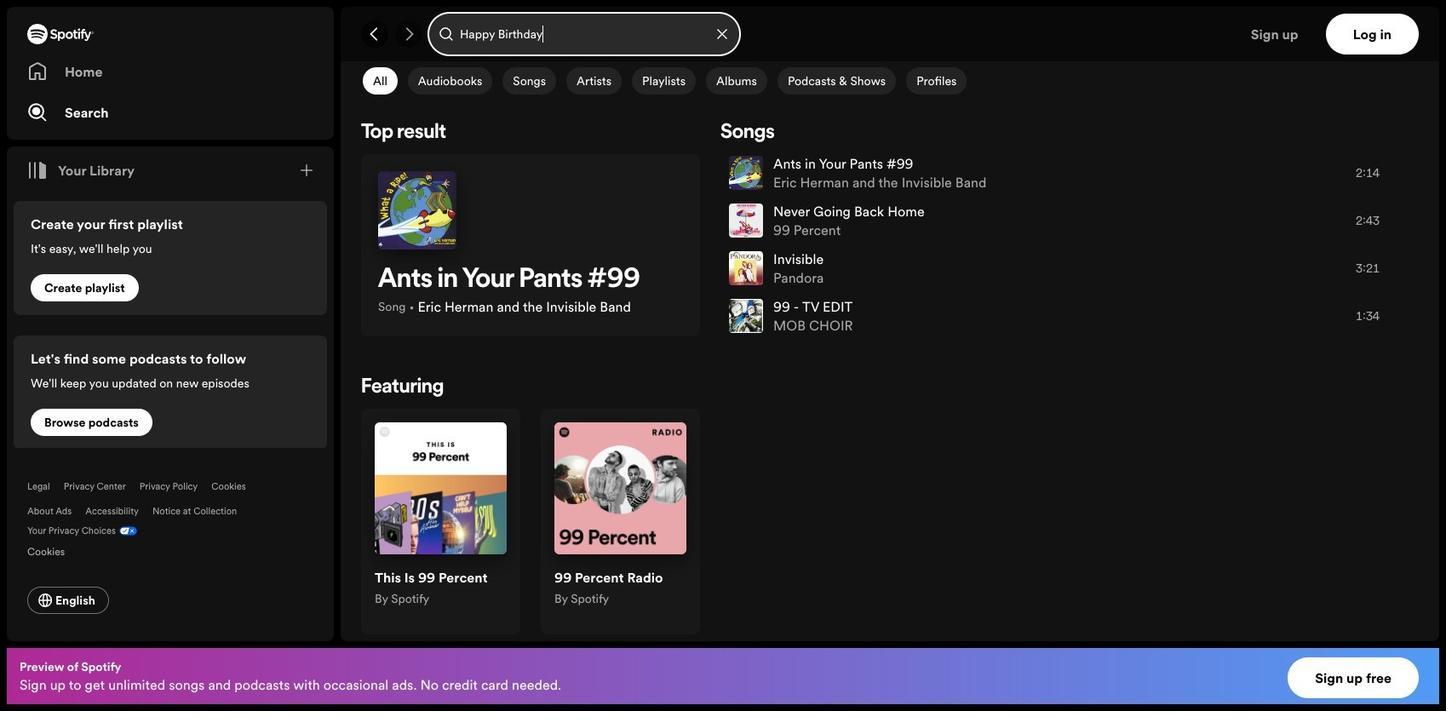 Task type: vqa. For each thing, say whether or not it's contained in the screenshot.
Expert In A Dying Field link
no



Task type: locate. For each thing, give the bounding box(es) containing it.
None checkbox
[[363, 67, 398, 95], [567, 67, 622, 95], [632, 67, 696, 95], [706, 67, 768, 95], [907, 67, 967, 95], [363, 67, 398, 95], [567, 67, 622, 95], [632, 67, 696, 95], [706, 67, 768, 95], [907, 67, 967, 95]]

None checkbox
[[408, 67, 493, 95], [503, 67, 556, 95], [778, 67, 897, 95], [408, 67, 493, 95], [503, 67, 556, 95], [778, 67, 897, 95]]

3 cell from the top
[[729, 245, 1260, 291]]

2 cell from the top
[[729, 198, 1260, 244]]

featuring element
[[361, 377, 1420, 635]]

top bar and user menu element
[[341, 7, 1440, 61]]

cell
[[729, 150, 1260, 196], [729, 198, 1260, 244], [729, 245, 1260, 291], [729, 293, 1260, 339]]

None search field
[[429, 14, 740, 55]]

1 cell from the top
[[729, 150, 1260, 196]]

4 cell from the top
[[729, 293, 1260, 339]]



Task type: describe. For each thing, give the bounding box(es) containing it.
go back image
[[368, 27, 382, 41]]

main element
[[7, 7, 334, 642]]

top result element
[[361, 123, 700, 337]]

songs element
[[721, 123, 1420, 350]]

What do you want to listen to? field
[[429, 14, 740, 55]]

none search field inside "top bar and user menu" element
[[429, 14, 740, 55]]

clear search field image
[[716, 27, 729, 41]]

spotify image
[[27, 24, 94, 44]]

go forward image
[[402, 27, 416, 41]]

spotify – search element
[[341, 61, 1440, 711]]



